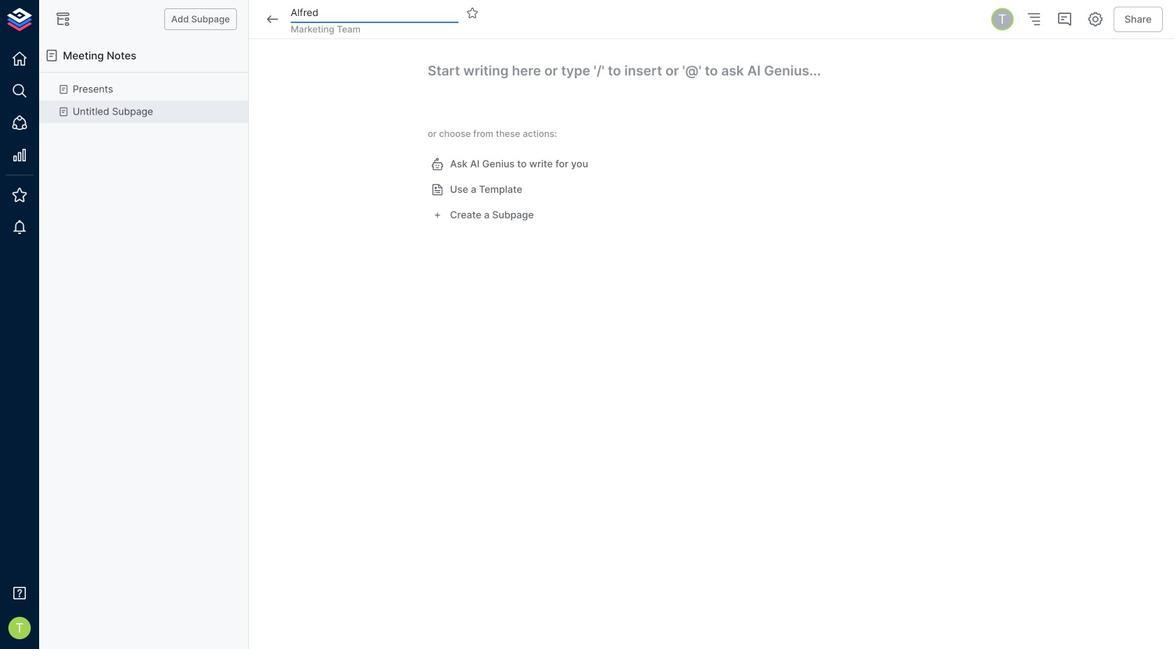 Task type: describe. For each thing, give the bounding box(es) containing it.
hide wiki image
[[55, 11, 71, 28]]

settings image
[[1087, 11, 1104, 28]]

favorite image
[[466, 7, 479, 19]]

table of contents image
[[1025, 11, 1042, 28]]

go back image
[[264, 11, 281, 28]]

comments image
[[1056, 11, 1073, 28]]



Task type: locate. For each thing, give the bounding box(es) containing it.
None text field
[[291, 3, 458, 23]]



Task type: vqa. For each thing, say whether or not it's contained in the screenshot.
Go Back Icon
yes



